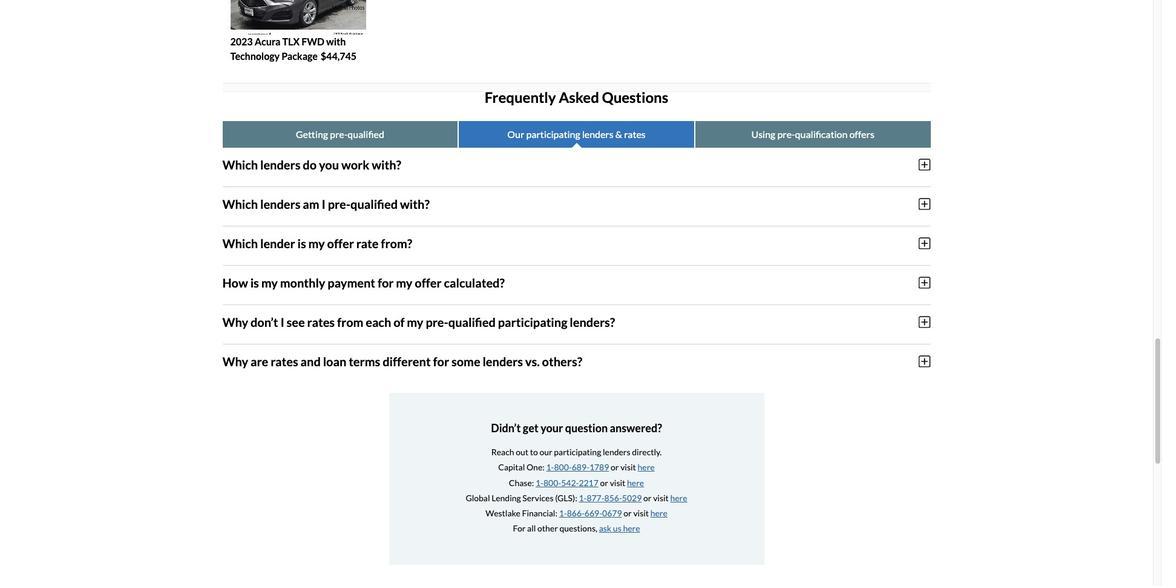 Task type: locate. For each thing, give the bounding box(es) containing it.
qualified up work
[[348, 128, 384, 140]]

plus square image
[[919, 158, 931, 171], [919, 197, 931, 210], [919, 276, 931, 289], [919, 315, 931, 329], [919, 355, 931, 368]]

why are rates and loan terms different for some lenders vs. others?
[[223, 354, 583, 369]]

2 plus square image from the top
[[919, 197, 931, 210]]

0 vertical spatial 800-
[[554, 462, 572, 473]]

2217
[[579, 478, 599, 488]]

1 vertical spatial with?
[[400, 197, 430, 211]]

using pre-qualification offers button
[[696, 121, 931, 148]]

0 vertical spatial which
[[223, 157, 258, 172]]

my up of
[[396, 275, 413, 290]]

pre-
[[330, 128, 348, 140], [778, 128, 795, 140], [328, 197, 351, 211], [426, 315, 449, 329]]

1 why from the top
[[223, 315, 248, 329]]

your
[[541, 421, 563, 435]]

lenders left the do
[[260, 157, 301, 172]]

which for which lenders am i pre-qualified with?
[[223, 197, 258, 211]]

0 horizontal spatial for
[[378, 275, 394, 290]]

to
[[530, 447, 538, 457]]

my
[[309, 236, 325, 250], [261, 275, 278, 290], [396, 275, 413, 290], [407, 315, 424, 329]]

lenders inside why are rates and loan terms different for some lenders vs. others? button
[[483, 354, 523, 369]]

lenders
[[582, 128, 614, 140], [260, 157, 301, 172], [260, 197, 301, 211], [483, 354, 523, 369], [603, 447, 631, 457]]

0 horizontal spatial offer
[[327, 236, 354, 250]]

plus square image inside why are rates and loan terms different for some lenders vs. others? button
[[919, 355, 931, 368]]

which lender is my offer rate from?
[[223, 236, 412, 250]]

with
[[326, 36, 346, 47]]

1 plus square image from the top
[[919, 158, 931, 171]]

for left some
[[433, 354, 449, 369]]

0 vertical spatial offer
[[327, 236, 354, 250]]

1 which from the top
[[223, 157, 258, 172]]

why
[[223, 315, 248, 329], [223, 354, 248, 369]]

our
[[508, 128, 525, 140]]

us
[[613, 523, 622, 534]]

1 vertical spatial for
[[433, 354, 449, 369]]

offer up why don't i see rates from each of my pre-qualified participating lenders? on the bottom
[[415, 275, 442, 290]]

why inside why don't i see rates from each of my pre-qualified participating lenders? button
[[223, 315, 248, 329]]

1 vertical spatial rates
[[307, 315, 335, 329]]

1 vertical spatial qualified
[[351, 197, 398, 211]]

for right payment
[[378, 275, 394, 290]]

which lenders do you work with? button
[[223, 148, 931, 181]]

how is my monthly payment for my offer calculated? button
[[223, 266, 931, 299]]

here right 5029
[[671, 493, 688, 503]]

or
[[611, 462, 619, 473], [600, 478, 609, 488], [644, 493, 652, 503], [624, 508, 632, 518]]

visit down directly.
[[621, 462, 636, 473]]

2 why from the top
[[223, 354, 248, 369]]

are
[[251, 354, 268, 369]]

1 vertical spatial why
[[223, 354, 248, 369]]

2 vertical spatial participating
[[554, 447, 602, 457]]

why left are on the bottom of the page
[[223, 354, 248, 369]]

1 horizontal spatial rates
[[307, 315, 335, 329]]

2 vertical spatial rates
[[271, 354, 298, 369]]

i inside why don't i see rates from each of my pre-qualified participating lenders? button
[[281, 315, 284, 329]]

here
[[638, 462, 655, 473], [627, 478, 644, 488], [671, 493, 688, 503], [651, 508, 668, 518], [623, 523, 640, 534]]

which
[[223, 157, 258, 172], [223, 197, 258, 211], [223, 236, 258, 250]]

frequently asked questions
[[485, 88, 669, 106]]

5 plus square image from the top
[[919, 355, 931, 368]]

with? right work
[[372, 157, 401, 172]]

here link right "0679"
[[651, 508, 668, 518]]

1 vertical spatial i
[[281, 315, 284, 329]]

rates right are on the bottom of the page
[[271, 354, 298, 369]]

here down directly.
[[638, 462, 655, 473]]

participating
[[527, 128, 580, 140], [498, 315, 568, 329], [554, 447, 602, 457]]

plus square image inside "which lenders do you work with?" button
[[919, 158, 931, 171]]

0 vertical spatial participating
[[527, 128, 580, 140]]

plus square image inside why don't i see rates from each of my pre-qualified participating lenders? button
[[919, 315, 931, 329]]

866-
[[567, 508, 585, 518]]

0 vertical spatial is
[[298, 236, 306, 250]]

visit up 856-
[[610, 478, 626, 488]]

my inside which lender is my offer rate from? button
[[309, 236, 325, 250]]

ask
[[599, 523, 612, 534]]

0 vertical spatial for
[[378, 275, 394, 290]]

fwd
[[302, 36, 325, 47]]

1 horizontal spatial offer
[[415, 275, 442, 290]]

with?
[[372, 157, 401, 172], [400, 197, 430, 211]]

don't
[[251, 315, 278, 329]]

1 vertical spatial is
[[250, 275, 259, 290]]

participating up 1-800-689-1789 link
[[554, 447, 602, 457]]

1-
[[547, 462, 554, 473], [536, 478, 544, 488], [579, 493, 587, 503], [559, 508, 567, 518]]

2 vertical spatial qualified
[[449, 315, 496, 329]]

our
[[540, 447, 553, 457]]

which lenders am i pre-qualified with?
[[223, 197, 430, 211]]

out
[[516, 447, 529, 457]]

acura
[[255, 36, 281, 47]]

why left don't
[[223, 315, 248, 329]]

800- up 1-800-542-2217 link
[[554, 462, 572, 473]]

1 horizontal spatial for
[[433, 354, 449, 369]]

or right "0679"
[[624, 508, 632, 518]]

didn't
[[491, 421, 521, 435]]

i inside which lenders am i pre-qualified with? button
[[322, 197, 326, 211]]

get
[[523, 421, 539, 435]]

frequently
[[485, 88, 556, 106]]

how
[[223, 275, 248, 290]]

3 which from the top
[[223, 236, 258, 250]]

tlx
[[283, 36, 300, 47]]

2 horizontal spatial rates
[[624, 128, 646, 140]]

2 which from the top
[[223, 197, 258, 211]]

offer
[[327, 236, 354, 250], [415, 275, 442, 290]]

visit
[[621, 462, 636, 473], [610, 478, 626, 488], [653, 493, 669, 503], [634, 508, 649, 518]]

some
[[452, 354, 481, 369]]

participating inside tab panel
[[498, 315, 568, 329]]

vs.
[[525, 354, 540, 369]]

is right how
[[250, 275, 259, 290]]

plus square image for my
[[919, 315, 931, 329]]

frequently asked questions tab list
[[223, 121, 931, 148]]

why for why don't i see rates from each of my pre-qualified participating lenders?
[[223, 315, 248, 329]]

pre- right am
[[328, 197, 351, 211]]

lenders left "vs."
[[483, 354, 523, 369]]

technology
[[230, 50, 280, 62]]

which for which lender is my offer rate from?
[[223, 236, 258, 250]]

qualified down calculated?
[[449, 315, 496, 329]]

how is my monthly payment for my offer calculated?
[[223, 275, 505, 290]]

1 vertical spatial which
[[223, 197, 258, 211]]

participating inside reach out to our participating lenders directly. capital one: 1-800-689-1789 or visit here chase: 1-800-542-2217 or visit here global lending services (gls): 1-877-856-5029 or visit here westlake financial: 1-866-669-0679 or visit here for all other questions, ask us here
[[554, 447, 602, 457]]

2 vertical spatial which
[[223, 236, 258, 250]]

chase:
[[509, 478, 534, 488]]

qualified up rate
[[351, 197, 398, 211]]

1 horizontal spatial is
[[298, 236, 306, 250]]

0 vertical spatial qualified
[[348, 128, 384, 140]]

0 vertical spatial why
[[223, 315, 248, 329]]

participating up "vs."
[[498, 315, 568, 329]]

i left see
[[281, 315, 284, 329]]

3 plus square image from the top
[[919, 276, 931, 289]]

am
[[303, 197, 320, 211]]

pre- right using
[[778, 128, 795, 140]]

rates for see
[[307, 315, 335, 329]]

1 horizontal spatial i
[[322, 197, 326, 211]]

0 vertical spatial with?
[[372, 157, 401, 172]]

4 plus square image from the top
[[919, 315, 931, 329]]

1-800-689-1789 link
[[547, 462, 609, 473]]

my right of
[[407, 315, 424, 329]]

using
[[752, 128, 776, 140]]

i right am
[[322, 197, 326, 211]]

0 vertical spatial rates
[[624, 128, 646, 140]]

1 vertical spatial offer
[[415, 275, 442, 290]]

here link up 5029
[[627, 478, 644, 488]]

0679
[[603, 508, 622, 518]]

rates right see
[[307, 315, 335, 329]]

is
[[298, 236, 306, 250], [250, 275, 259, 290]]

lenders left am
[[260, 197, 301, 211]]

plus square image inside how is my monthly payment for my offer calculated? button
[[919, 276, 931, 289]]

689-
[[572, 462, 590, 473]]

800- up (gls):
[[544, 478, 561, 488]]

why inside why are rates and loan terms different for some lenders vs. others? button
[[223, 354, 248, 369]]

lenders up the 1789
[[603, 447, 631, 457]]

0 horizontal spatial rates
[[271, 354, 298, 369]]

qualified inside frequently asked questions tab list
[[348, 128, 384, 140]]

rate
[[357, 236, 379, 250]]

here link down directly.
[[638, 462, 655, 473]]

i
[[322, 197, 326, 211], [281, 315, 284, 329]]

0 vertical spatial i
[[322, 197, 326, 211]]

lenders left &
[[582, 128, 614, 140]]

2023
[[230, 36, 253, 47]]

here link
[[638, 462, 655, 473], [627, 478, 644, 488], [671, 493, 688, 503], [651, 508, 668, 518]]

is right lender
[[298, 236, 306, 250]]

here right us
[[623, 523, 640, 534]]

with? up from?
[[400, 197, 430, 211]]

0 horizontal spatial i
[[281, 315, 284, 329]]

here link for 1-800-542-2217
[[627, 478, 644, 488]]

1-866-669-0679 link
[[559, 508, 622, 518]]

here link for 1-877-856-5029
[[671, 493, 688, 503]]

participating right our
[[527, 128, 580, 140]]

offer left rate
[[327, 236, 354, 250]]

rates right &
[[624, 128, 646, 140]]

rates for &
[[624, 128, 646, 140]]

my right lender
[[309, 236, 325, 250]]

here link right 5029
[[671, 493, 688, 503]]

1- down 2217
[[579, 493, 587, 503]]

see
[[287, 315, 305, 329]]

1 vertical spatial participating
[[498, 315, 568, 329]]

visit right 5029
[[653, 493, 669, 503]]

669-
[[585, 508, 603, 518]]

rates inside frequently asked questions tab list
[[624, 128, 646, 140]]



Task type: describe. For each thing, give the bounding box(es) containing it.
877-
[[587, 493, 605, 503]]

1- up the services on the left
[[536, 478, 544, 488]]

services
[[523, 493, 554, 503]]

offers
[[850, 128, 875, 140]]

other
[[538, 523, 558, 534]]

didn't get your question answered?
[[491, 421, 662, 435]]

why don't i see rates from each of my pre-qualified participating lenders? button
[[223, 305, 931, 339]]

2023 acura tlx fwd with technology package
[[230, 36, 346, 62]]

which lenders do you work with?
[[223, 157, 401, 172]]

package
[[282, 50, 318, 62]]

or right 2217
[[600, 478, 609, 488]]

directly.
[[632, 447, 662, 457]]

pre- right of
[[426, 315, 449, 329]]

1- right one:
[[547, 462, 554, 473]]

542-
[[561, 478, 579, 488]]

questions,
[[560, 523, 598, 534]]

lenders inside reach out to our participating lenders directly. capital one: 1-800-689-1789 or visit here chase: 1-800-542-2217 or visit here global lending services (gls): 1-877-856-5029 or visit here westlake financial: 1-866-669-0679 or visit here for all other questions, ask us here
[[603, 447, 631, 457]]

payment
[[328, 275, 375, 290]]

and
[[301, 354, 321, 369]]

using pre-qualification offers
[[752, 128, 875, 140]]

which for which lenders do you work with?
[[223, 157, 258, 172]]

of
[[394, 315, 405, 329]]

(gls):
[[555, 493, 578, 503]]

monthly
[[280, 275, 325, 290]]

&
[[616, 128, 623, 140]]

lenders inside which lenders am i pre-qualified with? button
[[260, 197, 301, 211]]

here right "0679"
[[651, 508, 668, 518]]

from?
[[381, 236, 412, 250]]

getting pre-qualified button
[[223, 121, 458, 148]]

each
[[366, 315, 391, 329]]

one:
[[527, 462, 545, 473]]

participating inside frequently asked questions tab list
[[527, 128, 580, 140]]

asked
[[559, 88, 599, 106]]

reach out to our participating lenders directly. capital one: 1-800-689-1789 or visit here chase: 1-800-542-2217 or visit here global lending services (gls): 1-877-856-5029 or visit here westlake financial: 1-866-669-0679 or visit here for all other questions, ask us here
[[466, 447, 688, 534]]

my inside why don't i see rates from each of my pre-qualified participating lenders? button
[[407, 315, 424, 329]]

or right the 1789
[[611, 462, 619, 473]]

why are rates and loan terms different for some lenders vs. others? button
[[223, 344, 931, 378]]

which lenders am i pre-qualified with? button
[[223, 187, 931, 221]]

pre- inside 'button'
[[778, 128, 795, 140]]

with? inside "which lenders do you work with?" button
[[372, 157, 401, 172]]

different
[[383, 354, 431, 369]]

lenders inside our participating lenders & rates button
[[582, 128, 614, 140]]

or right 5029
[[644, 493, 652, 503]]

5029
[[622, 493, 642, 503]]

work
[[341, 157, 370, 172]]

calculated?
[[444, 275, 505, 290]]

visit down 5029
[[634, 508, 649, 518]]

1- down (gls):
[[559, 508, 567, 518]]

with? inside which lenders am i pre-qualified with? button
[[400, 197, 430, 211]]

qualification
[[795, 128, 848, 140]]

$44,745
[[321, 50, 357, 62]]

offer inside how is my monthly payment for my offer calculated? button
[[415, 275, 442, 290]]

financial:
[[522, 508, 558, 518]]

why for why are rates and loan terms different for some lenders vs. others?
[[223, 354, 248, 369]]

do
[[303, 157, 317, 172]]

our participating lenders & rates tab panel
[[223, 148, 931, 383]]

questions
[[602, 88, 669, 106]]

1 vertical spatial 800-
[[544, 478, 561, 488]]

offer inside which lender is my offer rate from? button
[[327, 236, 354, 250]]

1-800-542-2217 link
[[536, 478, 599, 488]]

you
[[319, 157, 339, 172]]

capital
[[499, 462, 525, 473]]

loan
[[323, 354, 347, 369]]

1-877-856-5029 link
[[579, 493, 642, 503]]

answered?
[[610, 421, 662, 435]]

here link for 1-800-689-1789
[[638, 462, 655, 473]]

0 horizontal spatial is
[[250, 275, 259, 290]]

terms
[[349, 354, 380, 369]]

plus square image
[[919, 237, 931, 250]]

getting pre-qualified
[[296, 128, 384, 140]]

plus square image for calculated?
[[919, 276, 931, 289]]

lender
[[260, 236, 295, 250]]

ask us here link
[[599, 523, 640, 534]]

my left the monthly
[[261, 275, 278, 290]]

pre- right getting
[[330, 128, 348, 140]]

lenders inside "which lenders do you work with?" button
[[260, 157, 301, 172]]

lending
[[492, 493, 521, 503]]

plus square image for some
[[919, 355, 931, 368]]

getting
[[296, 128, 328, 140]]

1789
[[590, 462, 609, 473]]

global
[[466, 493, 490, 503]]

which lender is my offer rate from? button
[[223, 226, 931, 260]]

others?
[[542, 354, 583, 369]]

question
[[565, 421, 608, 435]]

our participating lenders & rates button
[[459, 121, 694, 148]]

lenders?
[[570, 315, 615, 329]]

here up 5029
[[627, 478, 644, 488]]

why don't i see rates from each of my pre-qualified participating lenders?
[[223, 315, 615, 329]]

for
[[513, 523, 526, 534]]

reach
[[492, 447, 514, 457]]

from
[[337, 315, 364, 329]]

856-
[[605, 493, 622, 503]]

our participating lenders & rates
[[508, 128, 646, 140]]

here link for 1-866-669-0679
[[651, 508, 668, 518]]

plus square image inside which lenders am i pre-qualified with? button
[[919, 197, 931, 210]]

westlake
[[486, 508, 521, 518]]



Task type: vqa. For each thing, say whether or not it's contained in the screenshot.
plus square icon associated with Which lender is my offer rate from?
yes



